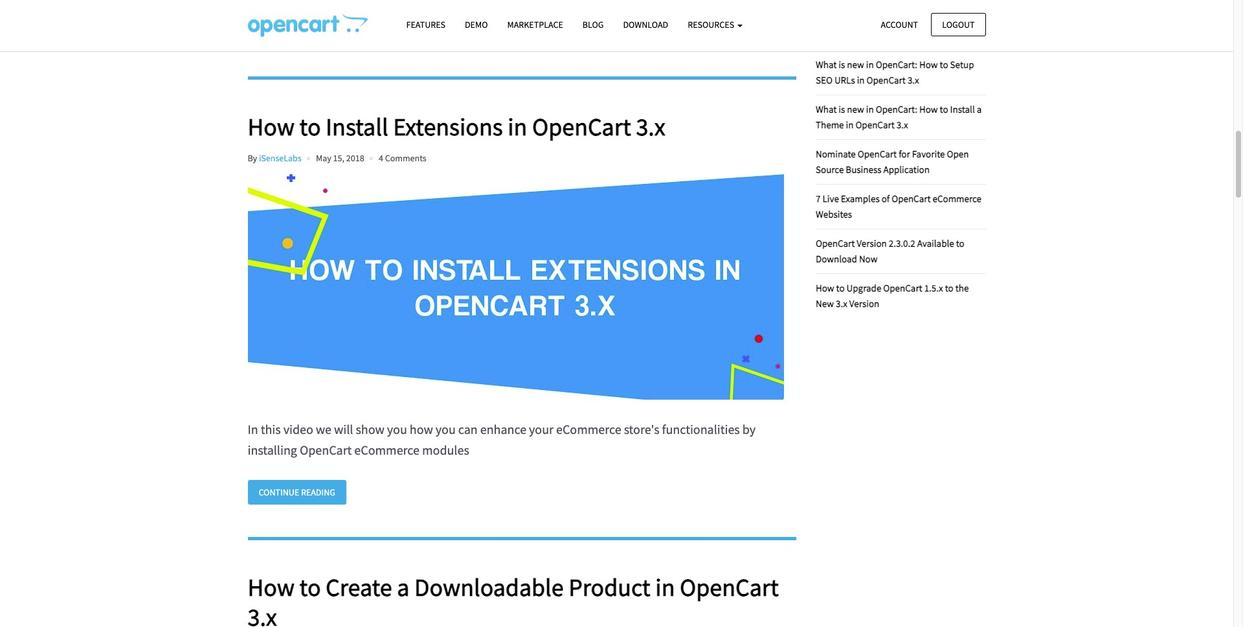 Task type: locate. For each thing, give the bounding box(es) containing it.
functionalities
[[662, 421, 740, 437]]

what for what is new in opencart: how to setup seo urls in opencart 3.x
[[816, 59, 837, 71]]

0 vertical spatial ecommerce
[[933, 193, 982, 205]]

is inside what is new in opencart: how to setup seo urls in opencart 3.x
[[839, 59, 846, 71]]

7 left live
[[816, 193, 821, 205]]

0 horizontal spatial ecommerce
[[355, 442, 420, 458]]

2 what from the top
[[816, 103, 837, 116]]

new
[[848, 59, 865, 71], [848, 103, 865, 116]]

7 live examples of opencart ecommerce websites link
[[816, 193, 982, 220]]

download left now
[[816, 253, 858, 265]]

is inside what is new in opencart: how to install a theme in opencart 3.x
[[839, 103, 846, 116]]

0 vertical spatial new
[[848, 59, 865, 71]]

business
[[846, 163, 882, 176]]

to inside what is new in opencart: how to setup seo urls in opencart 3.x
[[940, 59, 949, 71]]

2 you from the left
[[436, 421, 456, 437]]

opencart - blog image
[[248, 14, 368, 37]]

to up open
[[940, 103, 949, 116]]

1 is from the top
[[839, 59, 846, 71]]

7
[[816, 29, 821, 42], [816, 193, 821, 205]]

opencart
[[867, 74, 906, 86], [532, 111, 632, 142], [856, 119, 895, 131], [858, 148, 897, 160], [892, 193, 931, 205], [816, 237, 855, 250], [884, 282, 923, 294], [300, 442, 352, 458], [680, 572, 779, 603]]

2 is from the top
[[839, 103, 846, 116]]

continue reading
[[259, 25, 335, 37], [259, 486, 335, 498]]

download inside "opencart version 2.3.0.2 available to download now"
[[816, 253, 858, 265]]

1.5.x
[[925, 282, 944, 294]]

nominate opencart for favorite open source business application
[[816, 148, 969, 176]]

1 horizontal spatial install
[[951, 103, 975, 116]]

0 vertical spatial reading
[[301, 25, 335, 37]]

new inside what is new in opencart: how to setup seo urls in opencart 3.x
[[848, 59, 865, 71]]

1 vertical spatial continue reading
[[259, 486, 335, 498]]

0 vertical spatial is
[[839, 59, 846, 71]]

download
[[623, 19, 669, 30], [816, 253, 858, 265]]

application
[[884, 163, 930, 176]]

is up "urls"
[[839, 59, 846, 71]]

3.x inside how to create a downloadable product in opencart 3.x
[[248, 602, 277, 627]]

how inside what is new in opencart: how to setup seo urls in opencart 3.x
[[920, 59, 938, 71]]

demo link
[[455, 14, 498, 36]]

video
[[284, 421, 313, 437]]

what inside what is new in opencart: how to setup seo urls in opencart 3.x
[[816, 59, 837, 71]]

examples
[[841, 193, 880, 205]]

1 vertical spatial ecommerce
[[556, 421, 622, 437]]

2 opencart: from the top
[[876, 103, 918, 116]]

opencart inside how to upgrade opencart 1.5.x to the new 3.x version
[[884, 282, 923, 294]]

2 reading from the top
[[301, 486, 335, 498]]

1 continue from the top
[[259, 25, 299, 37]]

1 opencart: from the top
[[876, 59, 918, 71]]

1 vertical spatial new
[[848, 103, 865, 116]]

isenselabs
[[259, 152, 302, 164]]

1 horizontal spatial a
[[977, 103, 982, 116]]

to left the
[[946, 282, 954, 294]]

efforts
[[951, 29, 978, 42]]

is for theme
[[839, 103, 846, 116]]

can
[[459, 421, 478, 437]]

1 horizontal spatial download
[[816, 253, 858, 265]]

source
[[816, 163, 844, 176]]

ecommerce down open
[[933, 193, 982, 205]]

what inside what is new in opencart: how to install a theme in opencart 3.x
[[816, 103, 837, 116]]

0 vertical spatial a
[[977, 103, 982, 116]]

continue
[[259, 25, 299, 37], [259, 486, 299, 498]]

1 reading from the top
[[301, 25, 335, 37]]

ecommerce
[[933, 193, 982, 205], [556, 421, 622, 437], [355, 442, 420, 458]]

0 horizontal spatial you
[[387, 421, 407, 437]]

how inside how to upgrade opencart 1.5.x to the new 3.x version
[[816, 282, 835, 294]]

ecommerce down "show"
[[355, 442, 420, 458]]

is
[[839, 59, 846, 71], [839, 103, 846, 116]]

how inside how to create a downloadable product in opencart 3.x
[[248, 572, 295, 603]]

2 vertical spatial ecommerce
[[355, 442, 420, 458]]

blog
[[583, 19, 604, 30]]

7 for 7 tips to maximize multi-channel efforts
[[816, 29, 821, 42]]

0 vertical spatial opencart:
[[876, 59, 918, 71]]

1 vertical spatial what
[[816, 103, 837, 116]]

1 continue reading link from the top
[[248, 19, 346, 44]]

0 vertical spatial 7
[[816, 29, 821, 42]]

of
[[882, 193, 890, 205]]

7 inside 7 live examples of opencart ecommerce websites
[[816, 193, 821, 205]]

opencart: down 7 tips to maximize multi-channel efforts link
[[876, 59, 918, 71]]

1 vertical spatial opencart:
[[876, 103, 918, 116]]

1 new from the top
[[848, 59, 865, 71]]

how to install extensions in opencart 3.x
[[248, 111, 666, 142]]

0 vertical spatial download
[[623, 19, 669, 30]]

opencart: inside what is new in opencart: how to setup seo urls in opencart 3.x
[[876, 59, 918, 71]]

will
[[334, 421, 353, 437]]

new for urls
[[848, 59, 865, 71]]

in
[[867, 59, 874, 71], [857, 74, 865, 86], [867, 103, 874, 116], [508, 111, 528, 142], [846, 119, 854, 131], [656, 572, 675, 603]]

1 7 from the top
[[816, 29, 821, 42]]

by
[[743, 421, 756, 437]]

how to install extensions in opencart 3.x link
[[248, 111, 797, 142]]

reading
[[301, 25, 335, 37], [301, 486, 335, 498]]

opencart:
[[876, 59, 918, 71], [876, 103, 918, 116]]

1 vertical spatial reading
[[301, 486, 335, 498]]

1 horizontal spatial you
[[436, 421, 456, 437]]

opencart: down what is new in opencart: how to setup seo urls in opencart 3.x
[[876, 103, 918, 116]]

1 vertical spatial download
[[816, 253, 858, 265]]

is up theme
[[839, 103, 846, 116]]

install up 2018
[[326, 111, 388, 142]]

extensions
[[393, 111, 503, 142]]

ecommerce right your
[[556, 421, 622, 437]]

install inside what is new in opencart: how to install a theme in opencart 3.x
[[951, 103, 975, 116]]

urls
[[835, 74, 856, 86]]

how for how to install extensions in opencart 3.x
[[248, 111, 295, 142]]

a
[[977, 103, 982, 116], [397, 572, 410, 603]]

websites
[[816, 208, 853, 220]]

to right available
[[957, 237, 965, 250]]

1 vertical spatial continue
[[259, 486, 299, 498]]

opencart: inside what is new in opencart: how to install a theme in opencart 3.x
[[876, 103, 918, 116]]

7 for 7 live examples of opencart ecommerce websites
[[816, 193, 821, 205]]

0 vertical spatial what
[[816, 59, 837, 71]]

what up seo
[[816, 59, 837, 71]]

3.x
[[908, 74, 920, 86], [636, 111, 666, 142], [897, 119, 909, 131], [836, 298, 848, 310], [248, 602, 277, 627]]

a inside what is new in opencart: how to install a theme in opencart 3.x
[[977, 103, 982, 116]]

to
[[842, 29, 850, 42], [940, 59, 949, 71], [940, 103, 949, 116], [300, 111, 321, 142], [957, 237, 965, 250], [837, 282, 845, 294], [946, 282, 954, 294], [300, 572, 321, 603]]

2 7 from the top
[[816, 193, 821, 205]]

opencart inside 7 live examples of opencart ecommerce websites
[[892, 193, 931, 205]]

0 vertical spatial continue reading
[[259, 25, 335, 37]]

2 new from the top
[[848, 103, 865, 116]]

new down "urls"
[[848, 103, 865, 116]]

1 vertical spatial is
[[839, 103, 846, 116]]

is for urls
[[839, 59, 846, 71]]

0 horizontal spatial a
[[397, 572, 410, 603]]

available
[[918, 237, 955, 250]]

multi-
[[892, 29, 916, 42]]

reading for 2nd continue reading link from the bottom of the page
[[301, 25, 335, 37]]

1 vertical spatial continue reading link
[[248, 480, 346, 505]]

1 vertical spatial a
[[397, 572, 410, 603]]

1 vertical spatial version
[[850, 298, 880, 310]]

version up now
[[857, 237, 887, 250]]

download link
[[614, 14, 678, 36]]

blog link
[[573, 14, 614, 36]]

2 continue reading from the top
[[259, 486, 335, 498]]

opencart inside nominate opencart for favorite open source business application
[[858, 148, 897, 160]]

your
[[529, 421, 554, 437]]

create
[[326, 572, 392, 603]]

you left how
[[387, 421, 407, 437]]

by
[[248, 152, 257, 164]]

downloadable
[[415, 572, 564, 603]]

7 left tips
[[816, 29, 821, 42]]

you up modules on the left bottom of page
[[436, 421, 456, 437]]

tips
[[823, 29, 840, 42]]

how
[[920, 59, 938, 71], [920, 103, 938, 116], [248, 111, 295, 142], [816, 282, 835, 294], [248, 572, 295, 603]]

for
[[899, 148, 911, 160]]

0 vertical spatial continue reading link
[[248, 19, 346, 44]]

in this video we will show you how you can enhance your ecommerce store's functionalities by installing opencart ecommerce modules
[[248, 421, 756, 458]]

0 vertical spatial continue
[[259, 25, 299, 37]]

new inside what is new in opencart: how to install a theme in opencart 3.x
[[848, 103, 865, 116]]

1 vertical spatial 7
[[816, 193, 821, 205]]

0 vertical spatial version
[[857, 237, 887, 250]]

enhance
[[480, 421, 527, 437]]

install
[[951, 103, 975, 116], [326, 111, 388, 142]]

new up "urls"
[[848, 59, 865, 71]]

1 what from the top
[[816, 59, 837, 71]]

2 horizontal spatial ecommerce
[[933, 193, 982, 205]]

to left setup
[[940, 59, 949, 71]]

new for theme
[[848, 103, 865, 116]]

what up theme
[[816, 103, 837, 116]]

what
[[816, 59, 837, 71], [816, 103, 837, 116]]

version down upgrade
[[850, 298, 880, 310]]

15,
[[333, 152, 345, 164]]

0 horizontal spatial download
[[623, 19, 669, 30]]

upgrade
[[847, 282, 882, 294]]

install down setup
[[951, 103, 975, 116]]

opencart inside what is new in opencart: how to setup seo urls in opencart 3.x
[[867, 74, 906, 86]]

to left create
[[300, 572, 321, 603]]

2.3.0.2
[[889, 237, 916, 250]]

what for what is new in opencart: how to install a theme in opencart 3.x
[[816, 103, 837, 116]]

what is new in opencart: how to setup seo urls in opencart 3.x
[[816, 59, 975, 86]]

download right blog at the left
[[623, 19, 669, 30]]



Task type: describe. For each thing, give the bounding box(es) containing it.
version inside "opencart version 2.3.0.2 available to download now"
[[857, 237, 887, 250]]

opencart inside what is new in opencart: how to install a theme in opencart 3.x
[[856, 119, 895, 131]]

how for how to create a downloadable product in opencart 3.x
[[248, 572, 295, 603]]

2 continue from the top
[[259, 486, 299, 498]]

how to install extensions in opencart 3.x image
[[248, 174, 784, 400]]

in
[[248, 421, 258, 437]]

product
[[569, 572, 651, 603]]

7 tips to maximize multi-channel efforts
[[816, 29, 978, 42]]

installing
[[248, 442, 297, 458]]

what is new in opencart: how to install a theme in opencart 3.x
[[816, 103, 982, 131]]

seo
[[816, 74, 833, 86]]

how to create a downloadable product in opencart 3.x
[[248, 572, 779, 627]]

may 15, 2018
[[316, 152, 364, 164]]

features
[[407, 19, 446, 30]]

to inside what is new in opencart: how to install a theme in opencart 3.x
[[940, 103, 949, 116]]

what is new in opencart: how to setup seo urls in opencart 3.x link
[[816, 59, 975, 86]]

channel
[[916, 29, 950, 42]]

in inside how to create a downloadable product in opencart 3.x
[[656, 572, 675, 603]]

to up may at the left top of page
[[300, 111, 321, 142]]

logout link
[[932, 13, 986, 36]]

opencart inside "opencart version 2.3.0.2 available to download now"
[[816, 237, 855, 250]]

reading for first continue reading link from the bottom
[[301, 486, 335, 498]]

2018
[[346, 152, 364, 164]]

a inside how to create a downloadable product in opencart 3.x
[[397, 572, 410, 603]]

opencart: for theme
[[876, 103, 918, 116]]

4
[[379, 152, 383, 164]]

this
[[261, 421, 281, 437]]

account
[[881, 18, 919, 30]]

how to upgrade opencart 1.5.x to the new 3.x version
[[816, 282, 969, 310]]

we
[[316, 421, 332, 437]]

isenselabs link
[[259, 152, 302, 164]]

how
[[410, 421, 433, 437]]

3.x inside what is new in opencart: how to install a theme in opencart 3.x
[[897, 119, 909, 131]]

to inside how to create a downloadable product in opencart 3.x
[[300, 572, 321, 603]]

1 horizontal spatial ecommerce
[[556, 421, 622, 437]]

modules
[[422, 442, 470, 458]]

to left upgrade
[[837, 282, 845, 294]]

store's
[[624, 421, 660, 437]]

1 continue reading from the top
[[259, 25, 335, 37]]

0 horizontal spatial install
[[326, 111, 388, 142]]

what is new in opencart: how to install a theme in opencart 3.x link
[[816, 103, 982, 131]]

theme
[[816, 119, 844, 131]]

opencart: for urls
[[876, 59, 918, 71]]

opencart version 2.3.0.2 available to download now
[[816, 237, 965, 265]]

resources link
[[678, 14, 753, 36]]

2 continue reading link from the top
[[248, 480, 346, 505]]

version inside how to upgrade opencart 1.5.x to the new 3.x version
[[850, 298, 880, 310]]

comments
[[385, 152, 427, 164]]

now
[[860, 253, 878, 265]]

may
[[316, 152, 332, 164]]

demo
[[465, 19, 488, 30]]

features link
[[397, 14, 455, 36]]

how inside what is new in opencart: how to install a theme in opencart 3.x
[[920, 103, 938, 116]]

4 comments
[[379, 152, 427, 164]]

nominate opencart for favorite open source business application link
[[816, 148, 969, 176]]

open
[[947, 148, 969, 160]]

setup
[[951, 59, 975, 71]]

opencart inside how to create a downloadable product in opencart 3.x
[[680, 572, 779, 603]]

3.x inside how to upgrade opencart 1.5.x to the new 3.x version
[[836, 298, 848, 310]]

7 live examples of opencart ecommerce websites
[[816, 193, 982, 220]]

show
[[356, 421, 385, 437]]

logout
[[943, 18, 975, 30]]

resources
[[688, 19, 737, 30]]

how for how to upgrade opencart 1.5.x to the new 3.x version
[[816, 282, 835, 294]]

ecommerce inside 7 live examples of opencart ecommerce websites
[[933, 193, 982, 205]]

account link
[[870, 13, 930, 36]]

how to upgrade opencart 1.5.x to the new 3.x version link
[[816, 282, 969, 310]]

how to create a downloadable product in opencart 3.x link
[[248, 572, 797, 627]]

nominate
[[816, 148, 856, 160]]

opencart version 2.3.0.2 available to download now link
[[816, 237, 965, 265]]

maximize
[[852, 29, 890, 42]]

download inside download link
[[623, 19, 669, 30]]

live
[[823, 193, 839, 205]]

by isenselabs
[[248, 152, 302, 164]]

favorite
[[913, 148, 945, 160]]

opencart inside "in this video we will show you how you can enhance your ecommerce store's functionalities by installing opencart ecommerce modules"
[[300, 442, 352, 458]]

marketplace link
[[498, 14, 573, 36]]

new
[[816, 298, 834, 310]]

1 you from the left
[[387, 421, 407, 437]]

7 tips to maximize multi-channel efforts link
[[816, 29, 978, 42]]

the
[[956, 282, 969, 294]]

to right tips
[[842, 29, 850, 42]]

3.x inside what is new in opencart: how to setup seo urls in opencart 3.x
[[908, 74, 920, 86]]

to inside "opencart version 2.3.0.2 available to download now"
[[957, 237, 965, 250]]

marketplace
[[508, 19, 564, 30]]



Task type: vqa. For each thing, say whether or not it's contained in the screenshot.
top READING
yes



